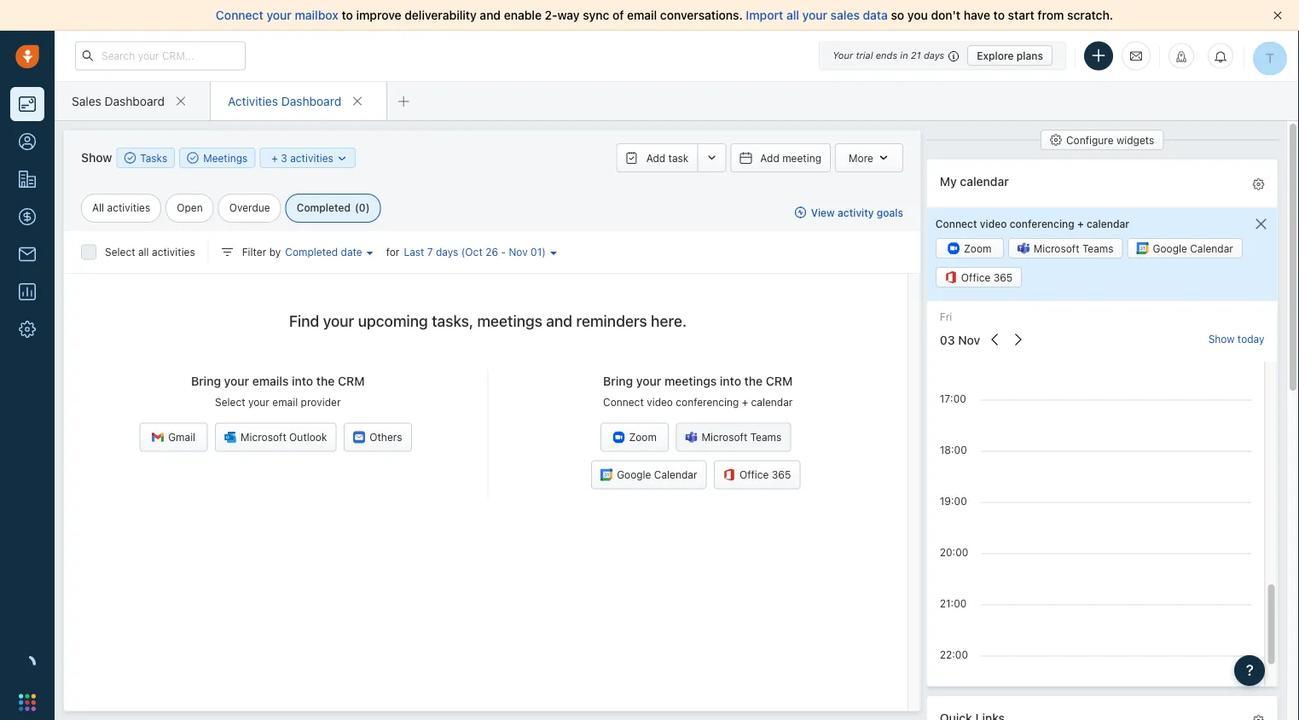 Task type: describe. For each thing, give the bounding box(es) containing it.
+ inside button
[[272, 152, 278, 164]]

last
[[404, 246, 425, 258]]

teams for google calendar button associated with the rightmost office 365 button
[[1083, 242, 1114, 254]]

connect for connect video conferencing + calendar
[[936, 217, 977, 229]]

1 vertical spatial (
[[462, 246, 465, 258]]

1 vertical spatial office 365 button
[[714, 460, 801, 489]]

widgets
[[1117, 134, 1155, 146]]

completed date button
[[281, 245, 386, 260]]

calendar for google calendar button corresponding to bottom office 365 button
[[655, 469, 698, 481]]

your for bring your meetings into the crm connect video conferencing + calendar
[[637, 374, 662, 388]]

0 horizontal spatial )
[[366, 202, 370, 214]]

task
[[669, 152, 689, 164]]

of
[[613, 8, 624, 22]]

calendar inside bring your meetings into the crm connect video conferencing + calendar
[[752, 397, 793, 409]]

deliverability
[[405, 8, 477, 22]]

view
[[811, 206, 835, 218]]

365 for the rightmost office 365 button
[[994, 271, 1013, 283]]

crm for bring your emails into the crm
[[338, 374, 365, 388]]

emails
[[252, 374, 289, 388]]

here.
[[651, 312, 687, 330]]

show today link
[[1209, 332, 1265, 349]]

zoom for the rightmost office 365 button
[[964, 242, 992, 254]]

office for bottom office 365 button
[[740, 469, 769, 481]]

plans
[[1017, 50, 1044, 61]]

your down emails at bottom left
[[248, 397, 270, 409]]

activities dashboard
[[228, 94, 342, 108]]

google calendar button for the rightmost office 365 button
[[1128, 238, 1243, 259]]

the for meetings
[[745, 374, 763, 388]]

outlook
[[289, 431, 327, 443]]

view activity goals link
[[795, 205, 904, 220]]

your left sales
[[803, 8, 828, 22]]

view activity goals
[[811, 206, 904, 218]]

conversations.
[[661, 8, 743, 22]]

sync
[[583, 8, 610, 22]]

my calendar
[[940, 175, 1009, 189]]

into for meetings
[[720, 374, 742, 388]]

into for emails
[[292, 374, 313, 388]]

find your upcoming tasks, meetings and reminders here.
[[289, 312, 687, 330]]

0 horizontal spatial all
[[138, 246, 149, 258]]

office for the rightmost office 365 button
[[961, 271, 991, 283]]

fri
[[940, 311, 952, 323]]

others
[[370, 431, 402, 443]]

explore
[[977, 50, 1014, 61]]

microsoft teams button for bottom office 365 button
[[676, 423, 791, 452]]

enable
[[504, 8, 542, 22]]

explore plans link
[[968, 45, 1053, 66]]

bring for bring your meetings into the crm
[[604, 374, 633, 388]]

1 horizontal spatial all
[[787, 8, 800, 22]]

open
[[177, 202, 203, 214]]

+ 3 activities button
[[260, 148, 356, 168]]

in
[[901, 50, 909, 61]]

meetings
[[203, 152, 248, 164]]

add for add task
[[647, 152, 666, 164]]

google calendar for google calendar button associated with the rightmost office 365 button
[[1153, 242, 1234, 254]]

tasks
[[140, 152, 167, 164]]

my
[[940, 175, 957, 189]]

22:00
[[940, 649, 968, 661]]

add for add meeting
[[761, 152, 780, 164]]

connect for connect your mailbox to improve deliverability and enable 2-way sync of email conversations. import all your sales data so you don't have to start from scratch.
[[216, 8, 264, 22]]

sales
[[831, 8, 860, 22]]

microsoft outlook button
[[215, 423, 337, 452]]

microsoft for bring your meetings into the crm
[[702, 431, 748, 443]]

don't
[[932, 8, 961, 22]]

oct
[[465, 246, 483, 258]]

+ 3 activities
[[272, 152, 334, 164]]

completed for completed date
[[285, 246, 338, 258]]

0 horizontal spatial days
[[436, 246, 459, 258]]

add meeting button
[[731, 143, 831, 172]]

show today
[[1209, 333, 1265, 345]]

your for connect your mailbox to improve deliverability and enable 2-way sync of email conversations. import all your sales data so you don't have to start from scratch.
[[267, 8, 292, 22]]

activities for 3
[[290, 152, 334, 164]]

add task
[[647, 152, 689, 164]]

close image
[[1274, 11, 1283, 20]]

meetings inside bring your meetings into the crm connect video conferencing + calendar
[[665, 374, 717, 388]]

2 horizontal spatial microsoft
[[1034, 242, 1080, 254]]

date
[[341, 246, 362, 258]]

email inside bring your emails into the crm select your email provider
[[273, 397, 298, 409]]

for
[[386, 246, 400, 258]]

video inside bring your meetings into the crm connect video conferencing + calendar
[[647, 397, 673, 409]]

-
[[501, 246, 506, 258]]

0
[[359, 202, 366, 214]]

+ 3 activities link
[[272, 150, 348, 166]]

reminders
[[577, 312, 648, 330]]

0 vertical spatial video
[[980, 217, 1007, 229]]

conferencing inside bring your meetings into the crm connect video conferencing + calendar
[[676, 397, 739, 409]]

0 vertical spatial email
[[627, 8, 657, 22]]

bring your meetings into the crm connect video conferencing + calendar
[[603, 374, 793, 409]]

1 vertical spatial activities
[[107, 202, 150, 214]]

activities
[[228, 94, 278, 108]]

calendar for google calendar button associated with the rightmost office 365 button
[[1190, 242, 1234, 254]]

completed ( 0 )
[[297, 202, 370, 214]]

filter by
[[242, 246, 281, 258]]

connect your mailbox link
[[216, 8, 342, 22]]

1 horizontal spatial days
[[924, 50, 945, 61]]

your for bring your emails into the crm select your email provider
[[224, 374, 249, 388]]

dashboard for sales dashboard
[[105, 94, 165, 108]]

google calendar for google calendar button corresponding to bottom office 365 button
[[617, 469, 698, 481]]

18:00
[[940, 444, 967, 456]]

sales
[[72, 94, 101, 108]]

mailbox
[[295, 8, 339, 22]]

20:00
[[940, 547, 969, 559]]

tasks,
[[432, 312, 474, 330]]

more
[[849, 152, 874, 164]]

last 7 days ( oct 26 - nov 01 )
[[404, 246, 546, 258]]

office 365 for the rightmost office 365 button
[[961, 271, 1013, 283]]

+ inside bring your meetings into the crm connect video conferencing + calendar
[[742, 397, 749, 409]]

all activities
[[92, 202, 150, 214]]

scratch.
[[1068, 8, 1114, 22]]

0 horizontal spatial (
[[355, 202, 359, 214]]

email image
[[1131, 49, 1143, 63]]

find
[[289, 312, 319, 330]]

gmail button
[[140, 423, 208, 452]]

0 vertical spatial nov
[[509, 246, 528, 258]]

2 to from the left
[[994, 8, 1005, 22]]

21
[[911, 50, 922, 61]]

0 horizontal spatial meetings
[[478, 312, 543, 330]]

freshworks switcher image
[[19, 694, 36, 711]]

2 horizontal spatial +
[[1078, 217, 1084, 229]]

down image
[[336, 153, 348, 165]]

you
[[908, 8, 928, 22]]

1 horizontal spatial )
[[542, 246, 546, 258]]



Task type: vqa. For each thing, say whether or not it's contained in the screenshot.
Completed date
yes



Task type: locate. For each thing, give the bounding box(es) containing it.
overdue
[[229, 202, 270, 214]]

the inside bring your meetings into the crm connect video conferencing + calendar
[[745, 374, 763, 388]]

microsoft teams for bottom office 365 button
[[702, 431, 782, 443]]

1 vertical spatial nov
[[958, 333, 980, 348]]

microsoft inside button
[[241, 431, 287, 443]]

zoom for bottom office 365 button
[[629, 431, 657, 443]]

crm inside bring your meetings into the crm connect video conferencing + calendar
[[766, 374, 793, 388]]

0 vertical spatial connect
[[216, 8, 264, 22]]

add left task
[[647, 152, 666, 164]]

sales dashboard
[[72, 94, 165, 108]]

0 horizontal spatial crm
[[338, 374, 365, 388]]

to right mailbox
[[342, 8, 353, 22]]

connect video conferencing + calendar
[[936, 217, 1130, 229]]

0 vertical spatial days
[[924, 50, 945, 61]]

0 vertical spatial +
[[272, 152, 278, 164]]

activities for all
[[152, 246, 195, 258]]

nov right -
[[509, 246, 528, 258]]

bring up gmail
[[191, 374, 221, 388]]

configure
[[1066, 134, 1114, 146]]

0 vertical spatial zoom
[[964, 242, 992, 254]]

email down emails at bottom left
[[273, 397, 298, 409]]

1 vertical spatial google calendar
[[617, 469, 698, 481]]

nov right 03 at right
[[958, 333, 980, 348]]

1 vertical spatial show
[[1209, 333, 1235, 345]]

0 vertical spatial office 365 button
[[936, 267, 1022, 288]]

21:00
[[940, 598, 967, 610]]

1 horizontal spatial (
[[462, 246, 465, 258]]

microsoft teams down bring your meetings into the crm connect video conferencing + calendar
[[702, 431, 782, 443]]

0 horizontal spatial show
[[81, 151, 112, 165]]

0 vertical spatial microsoft teams button
[[1008, 238, 1123, 259]]

teams down bring your meetings into the crm connect video conferencing + calendar
[[751, 431, 782, 443]]

email right of
[[627, 8, 657, 22]]

1 horizontal spatial office 365
[[961, 271, 1013, 283]]

0 vertical spatial google calendar
[[1153, 242, 1234, 254]]

video down my calendar
[[980, 217, 1007, 229]]

all down all activities on the top of the page
[[138, 246, 149, 258]]

by
[[269, 246, 281, 258]]

1 vertical spatial teams
[[751, 431, 782, 443]]

1 vertical spatial 365
[[772, 469, 791, 481]]

show left today
[[1209, 333, 1235, 345]]

connect
[[216, 8, 264, 22], [936, 217, 977, 229], [603, 397, 644, 409]]

configure widgets
[[1066, 134, 1155, 146]]

ends
[[876, 50, 898, 61]]

1 horizontal spatial the
[[745, 374, 763, 388]]

1 vertical spatial email
[[273, 397, 298, 409]]

0 horizontal spatial bring
[[191, 374, 221, 388]]

bring for bring your emails into the crm
[[191, 374, 221, 388]]

completed for completed ( 0 )
[[297, 202, 351, 214]]

1 horizontal spatial activities
[[152, 246, 195, 258]]

1 horizontal spatial add
[[761, 152, 780, 164]]

0 horizontal spatial calendar
[[655, 469, 698, 481]]

your trial ends in 21 days
[[833, 50, 945, 61]]

0 horizontal spatial video
[[647, 397, 673, 409]]

0 vertical spatial select
[[105, 246, 135, 258]]

video
[[980, 217, 1007, 229], [647, 397, 673, 409]]

email
[[627, 8, 657, 22], [273, 397, 298, 409]]

days right 21
[[924, 50, 945, 61]]

0 vertical spatial calendar
[[1190, 242, 1234, 254]]

select down all activities on the top of the page
[[105, 246, 135, 258]]

into inside bring your emails into the crm select your email provider
[[292, 374, 313, 388]]

2 horizontal spatial connect
[[936, 217, 977, 229]]

configure widgets button
[[1041, 130, 1164, 150]]

0 horizontal spatial +
[[272, 152, 278, 164]]

the for emails
[[317, 374, 335, 388]]

calendar
[[1190, 242, 1234, 254], [655, 469, 698, 481]]

google calendar button for bottom office 365 button
[[592, 460, 707, 489]]

1 vertical spatial zoom button
[[601, 423, 669, 452]]

1 horizontal spatial google
[[1153, 242, 1188, 254]]

and
[[480, 8, 501, 22], [546, 312, 573, 330]]

01
[[531, 246, 542, 258]]

0 horizontal spatial office
[[740, 469, 769, 481]]

365 for bottom office 365 button
[[772, 469, 791, 481]]

dashboard for activities dashboard
[[281, 94, 342, 108]]

0 horizontal spatial and
[[480, 8, 501, 22]]

crm for bring your meetings into the crm
[[766, 374, 793, 388]]

2 dashboard from the left
[[281, 94, 342, 108]]

1 horizontal spatial crm
[[766, 374, 793, 388]]

1 vertical spatial microsoft teams
[[702, 431, 782, 443]]

zoom down bring your meetings into the crm connect video conferencing + calendar
[[629, 431, 657, 443]]

office 365 for bottom office 365 button
[[740, 469, 791, 481]]

add meeting
[[761, 152, 822, 164]]

03
[[940, 333, 955, 348]]

0 horizontal spatial the
[[317, 374, 335, 388]]

1 horizontal spatial microsoft teams
[[1034, 242, 1114, 254]]

0 horizontal spatial 365
[[772, 469, 791, 481]]

video down here.
[[647, 397, 673, 409]]

to
[[342, 8, 353, 22], [994, 8, 1005, 22]]

your down here.
[[637, 374, 662, 388]]

data
[[863, 8, 888, 22]]

microsoft teams button
[[1008, 238, 1123, 259], [676, 423, 791, 452]]

1 horizontal spatial teams
[[1083, 242, 1114, 254]]

add left "meeting"
[[761, 152, 780, 164]]

nov
[[509, 246, 528, 258], [958, 333, 980, 348]]

0 horizontal spatial teams
[[751, 431, 782, 443]]

your left emails at bottom left
[[224, 374, 249, 388]]

microsoft teams button down connect video conferencing + calendar
[[1008, 238, 1123, 259]]

1 horizontal spatial conferencing
[[1010, 217, 1075, 229]]

1 horizontal spatial microsoft
[[702, 431, 748, 443]]

explore plans
[[977, 50, 1044, 61]]

0 vertical spatial teams
[[1083, 242, 1114, 254]]

bring inside bring your meetings into the crm connect video conferencing + calendar
[[604, 374, 633, 388]]

import
[[746, 8, 784, 22]]

meeting
[[783, 152, 822, 164]]

goals
[[877, 206, 904, 218]]

microsoft
[[1034, 242, 1080, 254], [241, 431, 287, 443], [702, 431, 748, 443]]

connect your mailbox to improve deliverability and enable 2-way sync of email conversations. import all your sales data so you don't have to start from scratch.
[[216, 8, 1114, 22]]

0 vertical spatial zoom button
[[936, 238, 1004, 259]]

microsoft outlook
[[241, 431, 327, 443]]

crm
[[338, 374, 365, 388], [766, 374, 793, 388]]

all right import
[[787, 8, 800, 22]]

0 vertical spatial office
[[961, 271, 991, 283]]

bring down "reminders"
[[604, 374, 633, 388]]

days
[[924, 50, 945, 61], [436, 246, 459, 258]]

activity
[[838, 206, 874, 218]]

select all activities
[[105, 246, 195, 258]]

1 crm from the left
[[338, 374, 365, 388]]

from
[[1038, 8, 1065, 22]]

0 horizontal spatial select
[[105, 246, 135, 258]]

select up microsoft outlook button
[[215, 397, 245, 409]]

1 vertical spatial office
[[740, 469, 769, 481]]

1 into from the left
[[292, 374, 313, 388]]

completed inside button
[[285, 246, 338, 258]]

microsoft teams button for the rightmost office 365 button
[[1008, 238, 1123, 259]]

upcoming
[[358, 312, 428, 330]]

dashboard up + 3 activities link
[[281, 94, 342, 108]]

into inside bring your meetings into the crm connect video conferencing + calendar
[[720, 374, 742, 388]]

the inside bring your emails into the crm select your email provider
[[317, 374, 335, 388]]

conferencing
[[1010, 217, 1075, 229], [676, 397, 739, 409]]

1 horizontal spatial dashboard
[[281, 94, 342, 108]]

to left the start
[[994, 8, 1005, 22]]

1 vertical spatial microsoft teams button
[[676, 423, 791, 452]]

meetings right 'tasks,'
[[478, 312, 543, 330]]

0 horizontal spatial zoom button
[[601, 423, 669, 452]]

1 horizontal spatial select
[[215, 397, 245, 409]]

import all your sales data link
[[746, 8, 892, 22]]

google for google calendar button associated with the rightmost office 365 button
[[1153, 242, 1188, 254]]

office 365 button
[[936, 267, 1022, 288], [714, 460, 801, 489]]

show for show
[[81, 151, 112, 165]]

0 horizontal spatial email
[[273, 397, 298, 409]]

activities right '3'
[[290, 152, 334, 164]]

0 horizontal spatial zoom
[[629, 431, 657, 443]]

completed date
[[285, 246, 362, 258]]

your
[[833, 50, 854, 61]]

17:00
[[940, 393, 966, 405]]

0 horizontal spatial add
[[647, 152, 666, 164]]

connect down "reminders"
[[603, 397, 644, 409]]

your for find your upcoming tasks, meetings and reminders here.
[[323, 312, 354, 330]]

teams down connect video conferencing + calendar
[[1083, 242, 1114, 254]]

1 horizontal spatial microsoft teams button
[[1008, 238, 1123, 259]]

2 horizontal spatial calendar
[[1087, 217, 1130, 229]]

activities right the all
[[107, 202, 150, 214]]

your inside bring your meetings into the crm connect video conferencing + calendar
[[637, 374, 662, 388]]

1 horizontal spatial +
[[742, 397, 749, 409]]

microsoft left outlook
[[241, 431, 287, 443]]

365
[[994, 271, 1013, 283], [772, 469, 791, 481]]

microsoft teams
[[1034, 242, 1114, 254], [702, 431, 782, 443]]

0 vertical spatial completed
[[297, 202, 351, 214]]

0 horizontal spatial office 365 button
[[714, 460, 801, 489]]

1 horizontal spatial show
[[1209, 333, 1235, 345]]

0 horizontal spatial connect
[[216, 8, 264, 22]]

1 the from the left
[[317, 374, 335, 388]]

(
[[355, 202, 359, 214], [462, 246, 465, 258]]

1 dashboard from the left
[[105, 94, 165, 108]]

trial
[[856, 50, 874, 61]]

gmail
[[168, 431, 196, 443]]

teams for google calendar button corresponding to bottom office 365 button
[[751, 431, 782, 443]]

show up the all
[[81, 151, 112, 165]]

0 vertical spatial google
[[1153, 242, 1188, 254]]

1 vertical spatial zoom
[[629, 431, 657, 443]]

2-
[[545, 8, 558, 22]]

26
[[486, 246, 498, 258]]

today
[[1238, 333, 1265, 345]]

0 horizontal spatial microsoft teams button
[[676, 423, 791, 452]]

1 horizontal spatial office 365 button
[[936, 267, 1022, 288]]

the
[[317, 374, 335, 388], [745, 374, 763, 388]]

your
[[267, 8, 292, 22], [803, 8, 828, 22], [323, 312, 354, 330], [224, 374, 249, 388], [637, 374, 662, 388], [248, 397, 270, 409]]

and left enable
[[480, 8, 501, 22]]

microsoft teams button down bring your meetings into the crm connect video conferencing + calendar
[[676, 423, 791, 452]]

0 horizontal spatial to
[[342, 8, 353, 22]]

2 into from the left
[[720, 374, 742, 388]]

provider
[[301, 397, 341, 409]]

1 add from the left
[[647, 152, 666, 164]]

0 vertical spatial calendar
[[960, 175, 1009, 189]]

google
[[1153, 242, 1188, 254], [617, 469, 652, 481]]

0 horizontal spatial calendar
[[752, 397, 793, 409]]

2 vertical spatial activities
[[152, 246, 195, 258]]

meetings down here.
[[665, 374, 717, 388]]

2 the from the left
[[745, 374, 763, 388]]

03 nov
[[940, 333, 980, 348]]

completed right 'by'
[[285, 246, 338, 258]]

days right 7
[[436, 246, 459, 258]]

0 vertical spatial all
[[787, 8, 800, 22]]

dashboard right sales
[[105, 94, 165, 108]]

1 horizontal spatial calendar
[[1190, 242, 1234, 254]]

connect inside bring your meetings into the crm connect video conferencing + calendar
[[603, 397, 644, 409]]

microsoft down bring your meetings into the crm connect video conferencing + calendar
[[702, 431, 748, 443]]

microsoft for bring your emails into the crm
[[241, 431, 287, 443]]

19:00
[[940, 496, 967, 508]]

crm inside bring your emails into the crm select your email provider
[[338, 374, 365, 388]]

activities down open
[[152, 246, 195, 258]]

improve
[[356, 8, 402, 22]]

show
[[81, 151, 112, 165], [1209, 333, 1235, 345]]

0 horizontal spatial nov
[[509, 246, 528, 258]]

0 vertical spatial )
[[366, 202, 370, 214]]

all
[[92, 202, 104, 214]]

bring
[[191, 374, 221, 388], [604, 374, 633, 388]]

zoom button for microsoft teams button associated with the rightmost office 365 button
[[936, 238, 1004, 259]]

Search your CRM... text field
[[75, 41, 246, 70]]

have
[[964, 8, 991, 22]]

1 horizontal spatial 365
[[994, 271, 1013, 283]]

1 vertical spatial calendar
[[1087, 217, 1130, 229]]

2 vertical spatial connect
[[603, 397, 644, 409]]

zoom button down bring your meetings into the crm connect video conferencing + calendar
[[601, 423, 669, 452]]

way
[[558, 8, 580, 22]]

1 vertical spatial meetings
[[665, 374, 717, 388]]

microsoft teams down connect video conferencing + calendar
[[1034, 242, 1114, 254]]

others button
[[344, 423, 412, 452]]

0 horizontal spatial microsoft teams
[[702, 431, 782, 443]]

1 bring from the left
[[191, 374, 221, 388]]

and left "reminders"
[[546, 312, 573, 330]]

connect down the my
[[936, 217, 977, 229]]

2 crm from the left
[[766, 374, 793, 388]]

2 add from the left
[[761, 152, 780, 164]]

( left 26
[[462, 246, 465, 258]]

1 vertical spatial )
[[542, 246, 546, 258]]

bring inside bring your emails into the crm select your email provider
[[191, 374, 221, 388]]

0 vertical spatial google calendar button
[[1128, 238, 1243, 259]]

microsoft teams for the rightmost office 365 button
[[1034, 242, 1114, 254]]

1 vertical spatial office 365
[[740, 469, 791, 481]]

0 vertical spatial 365
[[994, 271, 1013, 283]]

1 to from the left
[[342, 8, 353, 22]]

3
[[281, 152, 287, 164]]

zoom button for bottom office 365 button microsoft teams button
[[601, 423, 669, 452]]

completed left the 0
[[297, 202, 351, 214]]

zoom button down my calendar
[[936, 238, 1004, 259]]

1 vertical spatial select
[[215, 397, 245, 409]]

1 vertical spatial and
[[546, 312, 573, 330]]

1 horizontal spatial to
[[994, 8, 1005, 22]]

7
[[427, 246, 433, 258]]

2 bring from the left
[[604, 374, 633, 388]]

start
[[1009, 8, 1035, 22]]

add task button
[[617, 143, 698, 172]]

show for show today
[[1209, 333, 1235, 345]]

select inside bring your emails into the crm select your email provider
[[215, 397, 245, 409]]

microsoft down connect video conferencing + calendar
[[1034, 242, 1080, 254]]

all
[[787, 8, 800, 22], [138, 246, 149, 258]]

2 vertical spatial calendar
[[752, 397, 793, 409]]

1 horizontal spatial email
[[627, 8, 657, 22]]

1 vertical spatial completed
[[285, 246, 338, 258]]

bring your emails into the crm select your email provider
[[191, 374, 365, 409]]

google for google calendar button corresponding to bottom office 365 button
[[617, 469, 652, 481]]

1 horizontal spatial calendar
[[960, 175, 1009, 189]]

0 horizontal spatial conferencing
[[676, 397, 739, 409]]

connect left mailbox
[[216, 8, 264, 22]]

so
[[892, 8, 905, 22]]

your left mailbox
[[267, 8, 292, 22]]

zoom down connect video conferencing + calendar
[[964, 242, 992, 254]]

calendar
[[960, 175, 1009, 189], [1087, 217, 1130, 229], [752, 397, 793, 409]]

1 horizontal spatial google calendar button
[[1128, 238, 1243, 259]]

( up date
[[355, 202, 359, 214]]

your right find
[[323, 312, 354, 330]]

activities inside button
[[290, 152, 334, 164]]

0 vertical spatial show
[[81, 151, 112, 165]]



